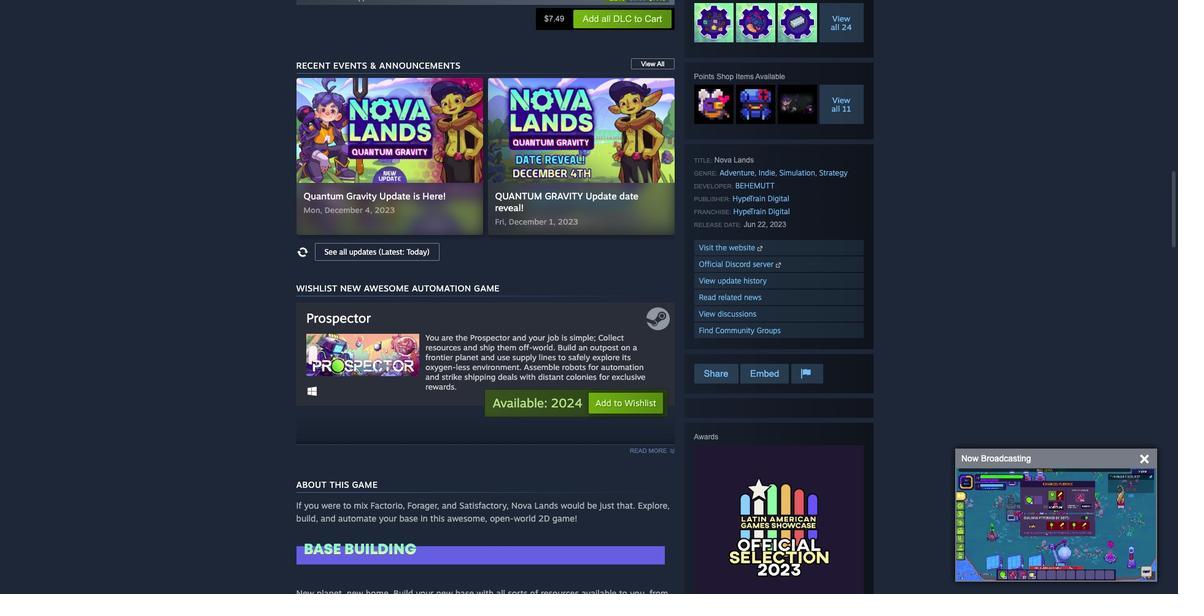 Task type: locate. For each thing, give the bounding box(es) containing it.
december inside quantum gravity update is here! mon, december 4, 2023
[[325, 205, 363, 215]]

view discussions
[[699, 309, 757, 319]]

mon,
[[304, 205, 322, 215]]

view all
[[641, 60, 665, 68]]

would
[[561, 500, 585, 511]]

awesome
[[364, 283, 409, 294]]

recent events & announcements
[[296, 60, 461, 71]]

read
[[630, 448, 647, 454]]

view all 24
[[831, 14, 852, 32]]

events
[[333, 60, 367, 71]]

1 horizontal spatial nova
[[715, 156, 732, 165]]

0 horizontal spatial to
[[343, 500, 351, 511]]

gravity
[[346, 190, 377, 202]]

nova up world
[[511, 500, 532, 511]]

hypetrain up jun
[[733, 207, 766, 216]]

if you were to mix factorio, forager, and satisfactory, nova lands would be just that. explore, build, and automate your base in this awesome, open-world 2d game!
[[296, 500, 670, 524]]

2023 right "22,"
[[770, 220, 787, 229]]

quantum
[[304, 190, 344, 202]]

to left mix
[[343, 500, 351, 511]]

official discord server link
[[694, 257, 864, 272]]

1 vertical spatial december
[[509, 217, 547, 227]]

view left all
[[641, 60, 656, 68]]

0 horizontal spatial ,
[[755, 169, 757, 177]]

you look amazing image
[[694, 3, 734, 42]]

lands up adventure link
[[734, 156, 754, 165]]

and up this
[[442, 500, 457, 511]]

to left cart
[[635, 14, 642, 24]]

1 vertical spatial hypetrain digital link
[[733, 207, 790, 216]]

nova
[[715, 156, 732, 165], [511, 500, 532, 511]]

view
[[833, 14, 851, 23], [641, 60, 656, 68], [833, 95, 851, 105], [699, 276, 716, 286], [699, 309, 716, 319]]

view discussions link
[[694, 306, 864, 322]]

december down reveal!
[[509, 217, 547, 227]]

view for view update history
[[699, 276, 716, 286]]

hypetrain digital link up "22,"
[[733, 207, 790, 216]]

1 vertical spatial lands
[[535, 500, 558, 511]]

adventure link
[[720, 168, 755, 177]]

available
[[756, 72, 785, 81]]

indie link
[[759, 168, 775, 177]]

to inside 'link'
[[635, 14, 642, 24]]

0 horizontal spatial 2023
[[375, 205, 395, 215]]

0 vertical spatial hypetrain
[[733, 194, 766, 203]]

0 horizontal spatial update
[[380, 190, 411, 202]]

all inside view all 24
[[831, 22, 840, 32]]

updates
[[349, 247, 377, 257]]

,
[[755, 169, 757, 177], [775, 169, 778, 177], [815, 169, 817, 177]]

quantum
[[495, 190, 542, 202]]

1 vertical spatial nova
[[511, 500, 532, 511]]

view for view all
[[641, 60, 656, 68]]

franchise:
[[694, 209, 731, 216]]

0 vertical spatial lands
[[734, 156, 754, 165]]

hypetrain digital link down behemutt
[[733, 194, 789, 203]]

cart
[[645, 14, 662, 24]]

quantum gravity update is here! mon, december 4, 2023
[[304, 190, 446, 215]]

11
[[843, 104, 851, 114]]

this
[[430, 513, 445, 524]]

view inside view all 11
[[833, 95, 851, 105]]

view update history
[[699, 276, 767, 286]]

update
[[380, 190, 411, 202], [586, 190, 617, 202]]

hypetrain digital link
[[733, 194, 789, 203], [733, 207, 790, 216]]

all right see
[[339, 247, 347, 257]]

, left indie
[[755, 169, 757, 177]]

1 vertical spatial and
[[321, 513, 336, 524]]

all left 24 on the top right
[[831, 22, 840, 32]]

all for updates
[[339, 247, 347, 257]]

, left strategy
[[815, 169, 817, 177]]

reveal!
[[495, 202, 524, 214]]

1 horizontal spatial lands
[[734, 156, 754, 165]]

1 horizontal spatial to
[[635, 14, 642, 24]]

0 vertical spatial and
[[442, 500, 457, 511]]

find
[[699, 326, 713, 335]]

0 vertical spatial to
[[635, 14, 642, 24]]

points
[[694, 72, 715, 81]]

mix
[[354, 500, 368, 511]]

visit
[[699, 243, 714, 252]]

official
[[699, 260, 723, 269]]

see all updates (latest: today)
[[325, 247, 430, 257]]

, left "simulation"
[[775, 169, 778, 177]]

today)
[[407, 247, 430, 257]]

0 horizontal spatial nova
[[511, 500, 532, 511]]

all inside 'link'
[[602, 14, 611, 24]]

2023 inside title: nova lands genre: adventure , indie , simulation , strategy developer: behemutt publisher: hypetrain digital franchise: hypetrain digital release date: jun 22, 2023
[[770, 220, 787, 229]]

nova up adventure link
[[715, 156, 732, 165]]

to inside if you were to mix factorio, forager, and satisfactory, nova lands would be just that. explore, build, and automate your base in this awesome, open-world 2d game!
[[343, 500, 351, 511]]

to
[[635, 14, 642, 24], [343, 500, 351, 511]]

1 horizontal spatial update
[[586, 190, 617, 202]]

update
[[718, 276, 742, 286]]

view up read
[[699, 276, 716, 286]]

december down gravity
[[325, 205, 363, 215]]

update inside quantum gravity update is here! mon, december 4, 2023
[[380, 190, 411, 202]]

update left is
[[380, 190, 411, 202]]

automate
[[338, 513, 377, 524]]

strategy link
[[819, 168, 848, 177]]

simulation
[[780, 168, 815, 177]]

1 vertical spatial digital
[[769, 207, 790, 216]]

hypetrain down behemutt
[[733, 194, 766, 203]]

game up mix
[[352, 480, 378, 490]]

title:
[[694, 157, 713, 164]]

update left "date" on the top of page
[[586, 190, 617, 202]]

all right add at the top
[[602, 14, 611, 24]]

wishlist new awesome automation game
[[296, 283, 500, 294]]

update inside "quantum gravity update date reveal!"
[[586, 190, 617, 202]]

embed
[[750, 368, 780, 379]]

view update history link
[[694, 273, 864, 289]]

lands up 2d
[[535, 500, 558, 511]]

add all dlc to cart
[[583, 14, 662, 24]]

1 vertical spatial game
[[352, 480, 378, 490]]

this
[[330, 480, 349, 490]]

hypetrain
[[733, 194, 766, 203], [733, 207, 766, 216]]

find community groups link
[[694, 323, 864, 338]]

view for view all 24
[[833, 14, 851, 23]]

2 horizontal spatial 2023
[[770, 220, 787, 229]]

0 horizontal spatial lands
[[535, 500, 558, 511]]

1 update from the left
[[380, 190, 411, 202]]

discussions
[[718, 309, 757, 319]]

december
[[325, 205, 363, 215], [509, 217, 547, 227]]

digital
[[768, 194, 789, 203], [769, 207, 790, 216]]

2023 right 1, at the left
[[558, 217, 578, 227]]

2 , from the left
[[775, 169, 778, 177]]

view inside 'link'
[[699, 309, 716, 319]]

0 vertical spatial nova
[[715, 156, 732, 165]]

all inside view all 11
[[832, 104, 840, 114]]

2023
[[375, 205, 395, 215], [558, 217, 578, 227], [770, 220, 787, 229]]

all
[[602, 14, 611, 24], [831, 22, 840, 32], [832, 104, 840, 114], [339, 247, 347, 257]]

2023 right 4,
[[375, 205, 395, 215]]

0 vertical spatial december
[[325, 205, 363, 215]]

1 , from the left
[[755, 169, 757, 177]]

1 horizontal spatial ,
[[775, 169, 778, 177]]

lands inside if you were to mix factorio, forager, and satisfactory, nova lands would be just that. explore, build, and automate your base in this awesome, open-world 2d game!
[[535, 500, 558, 511]]

all left 11
[[832, 104, 840, 114]]

game
[[474, 283, 500, 294], [352, 480, 378, 490]]

2 horizontal spatial ,
[[815, 169, 817, 177]]

1 vertical spatial to
[[343, 500, 351, 511]]

more
[[649, 448, 667, 454]]

(latest:
[[379, 247, 405, 257]]

view down read
[[699, 309, 716, 319]]

2 update from the left
[[586, 190, 617, 202]]

view right industrial progress image
[[833, 14, 851, 23]]

hypetrain digital link for franchise:
[[733, 207, 790, 216]]

0 vertical spatial hypetrain digital link
[[733, 194, 789, 203]]

game right automation
[[474, 283, 500, 294]]

quantum gravity update date reveal!
[[495, 190, 639, 214]]

view right nova lands image
[[833, 95, 851, 105]]

0 horizontal spatial december
[[325, 205, 363, 215]]

fri,
[[495, 217, 507, 227]]

view inside view all 24
[[833, 14, 851, 23]]

and down were
[[321, 513, 336, 524]]

1 horizontal spatial game
[[474, 283, 500, 294]]



Task type: describe. For each thing, give the bounding box(es) containing it.
all for dlc
[[602, 14, 611, 24]]

to for cart
[[635, 14, 642, 24]]

behemutt
[[736, 181, 775, 190]]

were
[[321, 500, 341, 511]]

0 horizontal spatial and
[[321, 513, 336, 524]]

0 vertical spatial game
[[474, 283, 500, 294]]

hypetrain digital link for publisher:
[[733, 194, 789, 203]]

build,
[[296, 513, 318, 524]]

fri, december 1, 2023
[[495, 217, 578, 227]]

automation
[[412, 283, 471, 294]]

1 horizontal spatial december
[[509, 217, 547, 227]]

&
[[370, 60, 377, 71]]

explore,
[[638, 500, 670, 511]]

shop
[[717, 72, 734, 81]]

the second beast: drameleon image
[[736, 3, 775, 42]]

all for 24
[[831, 22, 840, 32]]

24
[[842, 22, 852, 32]]

title: nova lands genre: adventure , indie , simulation , strategy developer: behemutt publisher: hypetrain digital franchise: hypetrain digital release date: jun 22, 2023
[[694, 156, 848, 229]]

now broadcasting
[[962, 454, 1031, 464]]

update for date
[[586, 190, 617, 202]]

be
[[587, 500, 597, 511]]

lands inside title: nova lands genre: adventure , indie , simulation , strategy developer: behemutt publisher: hypetrain digital franchise: hypetrain digital release date: jun 22, 2023
[[734, 156, 754, 165]]

forager,
[[407, 500, 439, 511]]

adventure
[[720, 168, 755, 177]]

embed link
[[740, 364, 789, 384]]

add all dlc to cart link
[[573, 9, 672, 29]]

0 horizontal spatial game
[[352, 480, 378, 490]]

find community groups
[[699, 326, 781, 335]]

you
[[304, 500, 319, 511]]

date
[[620, 190, 639, 202]]

broadcasting
[[981, 454, 1031, 464]]

strategy
[[819, 168, 848, 177]]

industrial progress image
[[778, 3, 817, 42]]

announcements
[[379, 60, 461, 71]]

2d
[[539, 513, 550, 524]]

visit the website
[[699, 243, 758, 252]]

base
[[399, 513, 418, 524]]

items
[[736, 72, 754, 81]]

indie
[[759, 168, 775, 177]]

awesome,
[[447, 513, 488, 524]]

view for view discussions
[[699, 309, 716, 319]]

now
[[962, 454, 979, 464]]

update for is
[[380, 190, 411, 202]]

server
[[753, 260, 774, 269]]

satisfactory,
[[459, 500, 509, 511]]

open-
[[490, 513, 514, 524]]

publisher:
[[694, 196, 731, 203]]

:nl_botangry: image
[[736, 85, 775, 124]]

share link
[[694, 364, 738, 384]]

date:
[[724, 222, 742, 228]]

is
[[413, 190, 420, 202]]

website
[[729, 243, 755, 252]]

1 vertical spatial hypetrain
[[733, 207, 766, 216]]

1 horizontal spatial 2023
[[558, 217, 578, 227]]

new
[[340, 283, 361, 294]]

visit the website link
[[694, 240, 864, 255]]

genre:
[[694, 170, 718, 177]]

related
[[718, 293, 742, 302]]

:nl_birbeekiss: image
[[694, 85, 734, 124]]

official discord server
[[699, 260, 776, 269]]

nova lands image
[[778, 85, 817, 114]]

1 horizontal spatial and
[[442, 500, 457, 511]]

to for mix
[[343, 500, 351, 511]]

view all 11
[[832, 95, 851, 114]]

about
[[296, 480, 327, 490]]

about this game
[[296, 480, 378, 490]]

gravity
[[545, 190, 583, 202]]

see
[[325, 247, 337, 257]]

nova inside if you were to mix factorio, forager, and satisfactory, nova lands would be just that. explore, build, and automate your base in this awesome, open-world 2d game!
[[511, 500, 532, 511]]

read more
[[630, 448, 667, 454]]

all
[[657, 60, 665, 68]]

just
[[600, 500, 614, 511]]

here!
[[423, 190, 446, 202]]

discord
[[726, 260, 751, 269]]

groups
[[757, 326, 781, 335]]

2023 inside quantum gravity update is here! mon, december 4, 2023
[[375, 205, 395, 215]]

0 vertical spatial digital
[[768, 194, 789, 203]]

nova inside title: nova lands genre: adventure , indie , simulation , strategy developer: behemutt publisher: hypetrain digital franchise: hypetrain digital release date: jun 22, 2023
[[715, 156, 732, 165]]

now broadcasting link
[[962, 453, 1031, 465]]

developer:
[[694, 183, 733, 190]]

3 , from the left
[[815, 169, 817, 177]]

if
[[296, 500, 302, 511]]

history
[[744, 276, 767, 286]]

all for 11
[[832, 104, 840, 114]]

factorio,
[[371, 500, 405, 511]]

view for view all 11
[[833, 95, 851, 105]]

in
[[421, 513, 428, 524]]

community
[[716, 326, 755, 335]]

that.
[[617, 500, 636, 511]]

simulation link
[[780, 168, 815, 177]]

news
[[744, 293, 762, 302]]

dlc
[[614, 14, 632, 24]]

22,
[[758, 220, 768, 229]]

view all link
[[631, 58, 675, 69]]

jun
[[744, 220, 756, 229]]

read
[[699, 293, 716, 302]]

read related news link
[[694, 290, 864, 305]]

your
[[379, 513, 397, 524]]



Task type: vqa. For each thing, say whether or not it's contained in the screenshot.
Install Steam link
no



